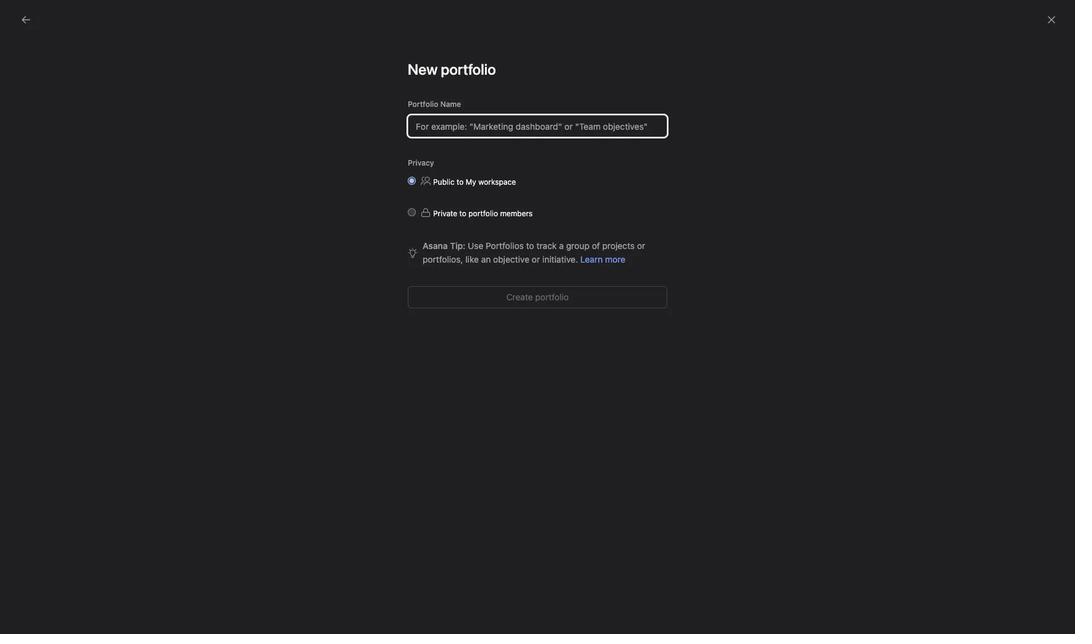 Task type: describe. For each thing, give the bounding box(es) containing it.
that's
[[376, 239, 399, 249]]

by
[[344, 166, 354, 177]]

3️⃣ third: get organized with sections
[[267, 214, 417, 225]]

for
[[422, 239, 433, 249]]

Private to portfolio members radio
[[408, 208, 416, 216]]

right
[[401, 239, 420, 249]]

create portfolio
[[506, 292, 569, 302]]

use portfolios to track a group of projects or portfolios, like an objective or initiative.
[[423, 240, 645, 264]]

to for private
[[459, 209, 467, 218]]

organized
[[322, 214, 362, 225]]

portfolio for create portfolio
[[535, 292, 569, 302]]

1️⃣ first: get started using my tasks
[[267, 263, 409, 273]]

1️⃣
[[267, 263, 278, 273]]

sections
[[383, 214, 417, 225]]

3️⃣
[[267, 214, 278, 225]]

an
[[481, 254, 491, 264]]

to for public
[[457, 177, 464, 187]]

use
[[468, 240, 483, 251]]

workspace
[[478, 177, 516, 187]]

using
[[350, 263, 371, 273]]

get for started
[[302, 263, 317, 273]]

first:
[[280, 263, 300, 273]]

members
[[500, 209, 533, 218]]

private to portfolio members
[[433, 209, 533, 218]]

public to my workspace
[[433, 177, 516, 187]]

learn more button
[[580, 254, 626, 264]]

0 horizontal spatial my
[[374, 263, 386, 273]]

with
[[364, 214, 381, 225]]

2️⃣
[[267, 239, 278, 249]]

learn more
[[580, 254, 626, 264]]

1 vertical spatial asana
[[423, 240, 448, 251]]

1 vertical spatial portfolio
[[469, 209, 498, 218]]

projects
[[602, 240, 635, 251]]

new
[[408, 61, 438, 78]]

started
[[319, 263, 347, 273]]

1 vertical spatial or
[[532, 254, 540, 264]]

learn
[[580, 254, 603, 264]]

private
[[433, 209, 457, 218]]

layout
[[350, 239, 374, 249]]

2️⃣ second: find the layout that's right for you
[[267, 239, 450, 249]]

privacy
[[408, 158, 434, 167]]



Task type: locate. For each thing, give the bounding box(es) containing it.
0 vertical spatial asana
[[420, 166, 444, 177]]

get right first: in the left top of the page
[[302, 263, 317, 273]]

public
[[433, 177, 455, 187]]

5️⃣
[[267, 166, 278, 177]]

1 vertical spatial get
[[302, 263, 317, 273]]

get for organized
[[306, 214, 320, 225]]

initiative.
[[542, 254, 578, 264]]

second:
[[280, 239, 313, 249]]

portfolio for new portfolio
[[441, 61, 496, 78]]

1 vertical spatial my
[[374, 263, 386, 273]]

like
[[465, 254, 479, 264]]

third:
[[280, 214, 303, 225]]

0 vertical spatial to
[[457, 177, 464, 187]]

close this dialog image
[[1047, 15, 1057, 25]]

group
[[566, 240, 590, 251]]

tasks
[[388, 263, 409, 273]]

track
[[537, 240, 557, 251]]

asana tip:
[[423, 240, 466, 251]]

new portfolio
[[408, 61, 496, 78]]

the
[[335, 239, 347, 249]]

hide sidebar image
[[16, 10, 26, 20]]

or right the projects
[[637, 240, 645, 251]]

asana up public
[[420, 166, 444, 177]]

0 vertical spatial portfolio
[[441, 61, 496, 78]]

2 vertical spatial to
[[526, 240, 534, 251]]

list box
[[392, 5, 688, 25]]

get right third:
[[306, 214, 320, 225]]

you
[[435, 239, 450, 249]]

asana up "portfolios,"
[[423, 240, 448, 251]]

name
[[440, 99, 461, 109]]

5️⃣ fifth: save time by collaborating in asana
[[267, 166, 444, 177]]

go back image
[[21, 15, 31, 25]]

tip:
[[450, 240, 466, 251]]

my left the tasks
[[374, 263, 386, 273]]

portfolios
[[486, 240, 524, 251]]

portfolio
[[441, 61, 496, 78], [469, 209, 498, 218], [535, 292, 569, 302]]

save
[[303, 166, 322, 177]]

asana
[[420, 166, 444, 177], [423, 240, 448, 251]]

or down track
[[532, 254, 540, 264]]

or
[[637, 240, 645, 251], [532, 254, 540, 264]]

0 horizontal spatial or
[[532, 254, 540, 264]]

portfolio
[[408, 99, 438, 109]]

in
[[411, 166, 418, 177]]

to
[[457, 177, 464, 187], [459, 209, 467, 218], [526, 240, 534, 251]]

portfolio name
[[408, 99, 461, 109]]

to right public
[[457, 177, 464, 187]]

create
[[506, 292, 533, 302]]

get
[[306, 214, 320, 225], [302, 263, 317, 273]]

to left track
[[526, 240, 534, 251]]

portfolio right create
[[535, 292, 569, 302]]

1 horizontal spatial my
[[466, 177, 476, 187]]

objective
[[493, 254, 530, 264]]

0 vertical spatial get
[[306, 214, 320, 225]]

2 vertical spatial portfolio
[[535, 292, 569, 302]]

portfolios,
[[423, 254, 463, 264]]

Public to My workspace radio
[[408, 177, 416, 185]]

create portfolio button
[[408, 286, 667, 308]]

to inside use portfolios to track a group of projects or portfolios, like an objective or initiative.
[[526, 240, 534, 251]]

1 vertical spatial to
[[459, 209, 467, 218]]

fifth:
[[280, 166, 301, 177]]

my
[[466, 177, 476, 187], [374, 263, 386, 273]]

1 horizontal spatial or
[[637, 240, 645, 251]]

to right private
[[459, 209, 467, 218]]

0 vertical spatial my
[[466, 177, 476, 187]]

more
[[605, 254, 626, 264]]

portfolio up the name
[[441, 61, 496, 78]]

0 vertical spatial or
[[637, 240, 645, 251]]

portfolio down public to my workspace on the top left of page
[[469, 209, 498, 218]]

of
[[592, 240, 600, 251]]

my left workspace
[[466, 177, 476, 187]]

a
[[559, 240, 564, 251]]

collaborating
[[356, 166, 408, 177]]

find
[[315, 239, 332, 249]]

For example: "Marketing dashboard" or "Team objectives" text field
[[408, 115, 667, 137]]

portfolio inside 'button'
[[535, 292, 569, 302]]

time
[[324, 166, 342, 177]]



Task type: vqa. For each thing, say whether or not it's contained in the screenshot.
1st Collapse task list for this group image
no



